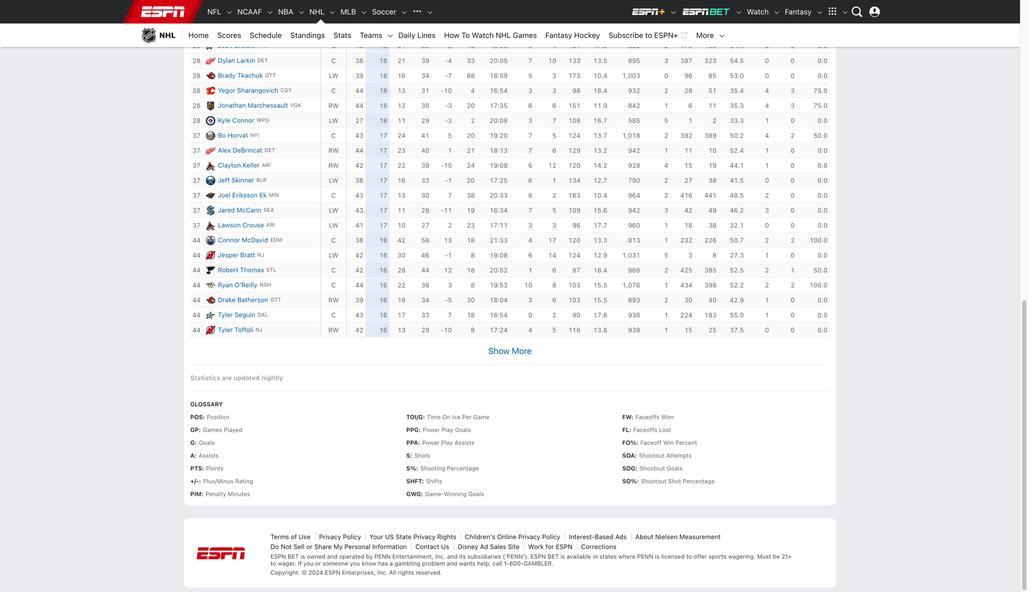 Task type: locate. For each thing, give the bounding box(es) containing it.
batherson
[[238, 297, 268, 304]]

c for 124
[[332, 132, 336, 139]]

4 rw from the top
[[329, 297, 339, 304]]

19:08 up 20:52
[[490, 252, 508, 259]]

7 0.0 from the top
[[818, 162, 828, 169]]

17 for 13
[[380, 192, 388, 199]]

glossary
[[190, 401, 223, 408]]

fantasy right watch image
[[786, 7, 812, 16]]

jeff
[[218, 177, 230, 184]]

16:54 for 4
[[490, 87, 508, 95]]

33 for 7
[[422, 312, 430, 319]]

steven stamkos tb
[[218, 12, 276, 19]]

det right 'larkin'
[[258, 57, 268, 64]]

15 down 224
[[685, 327, 693, 334]]

1 vertical spatial -3
[[445, 117, 452, 125]]

1 120 from the top
[[569, 162, 581, 169]]

3 c from the top
[[332, 42, 336, 50]]

16:54 down 18:04
[[490, 312, 508, 319]]

1 vertical spatial 15.5
[[594, 297, 608, 304]]

37 left the 'alex'
[[193, 147, 201, 154]]

s%
[[407, 466, 416, 473]]

nhl left 'home' at the top
[[159, 31, 176, 40]]

17:11
[[490, 222, 508, 229]]

sog : shootout goals
[[623, 466, 683, 473]]

espn+ image
[[632, 7, 666, 16]]

stats link
[[330, 24, 356, 47]]

policy up personal
[[343, 534, 361, 541]]

2 0.0 from the top
[[818, 42, 828, 50]]

s% : shooting percentage
[[407, 466, 479, 473]]

1 vertical spatial 21
[[398, 57, 406, 65]]

espn image
[[197, 548, 245, 560]]

1 vertical spatial shootout
[[640, 466, 666, 473]]

4 left the external link icon
[[665, 27, 669, 35]]

1 horizontal spatial policy
[[543, 534, 561, 541]]

2 43 from the top
[[356, 132, 364, 139]]

0.0 for 42.9
[[818, 297, 828, 304]]

nj inside jesper bratt nj
[[257, 252, 264, 258]]

4 43 from the top
[[356, 207, 364, 214]]

0 vertical spatial ari
[[262, 162, 271, 168]]

2 75.0 from the top
[[814, 102, 828, 110]]

7 down -5
[[448, 312, 452, 319]]

7 37 from the top
[[193, 222, 201, 229]]

58
[[422, 237, 430, 244]]

ncaaf image
[[267, 9, 274, 16]]

28 for kyle connor
[[193, 117, 201, 125]]

3 22 from the top
[[398, 282, 406, 289]]

7 left 108
[[553, 117, 557, 125]]

penn right where
[[638, 554, 654, 561]]

10.4 up '15.6' at the top right of page
[[594, 192, 608, 199]]

0 vertical spatial 19:08
[[490, 162, 508, 169]]

18.4 up '11.9'
[[594, 87, 608, 95]]

0 vertical spatial 103
[[569, 282, 581, 289]]

you right if
[[304, 561, 314, 568]]

5 lw from the top
[[329, 222, 339, 229]]

15 0.0 from the top
[[818, 327, 828, 334]]

rw for 12
[[329, 102, 339, 110]]

to
[[646, 31, 653, 40], [687, 554, 693, 561], [271, 561, 276, 568]]

nba image
[[298, 9, 305, 16]]

1 horizontal spatial assists
[[455, 440, 475, 447]]

942
[[629, 147, 641, 154], [629, 207, 641, 214]]

0 vertical spatial 942
[[629, 147, 641, 154]]

joe
[[218, 42, 229, 49]]

2 22 from the top
[[398, 162, 406, 169]]

: left shots
[[411, 453, 413, 460]]

games right the 17:10
[[513, 31, 537, 40]]

ari for keller
[[262, 162, 271, 168]]

c for 87
[[332, 267, 336, 274]]

2 103 from the top
[[569, 297, 581, 304]]

5 c from the top
[[332, 87, 336, 95]]

0.0 for 51.1
[[818, 12, 828, 20]]

4
[[665, 27, 669, 35], [553, 42, 557, 50], [448, 57, 452, 65], [471, 87, 475, 95], [766, 87, 770, 95], [766, 102, 770, 110], [766, 132, 770, 139], [665, 162, 669, 169], [529, 237, 533, 244], [529, 327, 533, 334]]

fo% : faceoff win percent
[[623, 440, 698, 447]]

35.3
[[731, 102, 745, 110]]

1 37 from the top
[[193, 132, 201, 139]]

more up "169"
[[697, 31, 715, 40]]

roope hintz dal
[[218, 27, 268, 34]]

penn down information
[[375, 554, 391, 561]]

sharangovich
[[237, 87, 279, 94]]

37 for alex debrincat
[[193, 147, 201, 154]]

dal for seguin
[[258, 312, 268, 318]]

1 16:54 from the top
[[490, 87, 508, 95]]

2 vertical spatial 40
[[709, 297, 717, 304]]

0 vertical spatial 18.4
[[594, 87, 608, 95]]

2 942 from the top
[[629, 207, 641, 214]]

2 horizontal spatial is
[[656, 554, 660, 561]]

0.0
[[818, 12, 828, 20], [818, 42, 828, 50], [818, 57, 828, 65], [818, 72, 828, 80], [818, 117, 828, 125], [818, 147, 828, 154], [818, 162, 828, 169], [818, 177, 828, 184], [818, 192, 828, 199], [818, 207, 828, 214], [818, 222, 828, 229], [818, 252, 828, 259], [818, 297, 828, 304], [818, 312, 828, 319], [818, 327, 828, 334]]

0 vertical spatial games
[[513, 31, 537, 40]]

2 vertical spatial 27
[[422, 222, 430, 229]]

on
[[443, 414, 451, 421]]

17:25
[[490, 177, 508, 184]]

nhl left 'nhl' image
[[310, 7, 325, 16]]

2 100.0 from the top
[[810, 282, 828, 289]]

1 34 from the top
[[422, 72, 430, 80]]

1 horizontal spatial nhl
[[310, 7, 325, 16]]

3 43 from the top
[[356, 192, 364, 199]]

17 for 16
[[380, 177, 388, 184]]

policy up work for espn
[[543, 534, 561, 541]]

5 rw from the top
[[329, 327, 339, 334]]

2 vertical spatial shootout
[[641, 478, 667, 485]]

43 for 11
[[356, 207, 364, 214]]

ari down sea
[[266, 222, 275, 228]]

joel eriksson ek min
[[218, 192, 279, 199]]

2 vertical spatial 22
[[398, 282, 406, 289]]

0 horizontal spatial you
[[304, 561, 314, 568]]

20 for -3
[[467, 102, 475, 110]]

2 16:54 from the top
[[490, 312, 508, 319]]

5 37 from the top
[[193, 192, 201, 199]]

28 for jonathan marchessault
[[193, 102, 201, 110]]

42 for -10
[[356, 327, 364, 334]]

lw for 38
[[329, 177, 339, 184]]

39 for 2
[[422, 42, 430, 50]]

1 lw from the top
[[329, 72, 339, 80]]

do not sell or share my personal information link
[[271, 544, 407, 551]]

15 down 392 at the top of page
[[685, 162, 693, 169]]

to right "951"
[[646, 31, 653, 40]]

19 right -11
[[467, 207, 475, 214]]

pos : position
[[190, 414, 230, 421]]

fantasy hockey link
[[542, 24, 605, 47]]

2 tyler from the top
[[218, 327, 233, 334]]

0.0 for 33.3
[[818, 117, 828, 125]]

1 privacy from the left
[[319, 534, 341, 541]]

0 vertical spatial nj
[[257, 252, 264, 258]]

play down toi/g : time on ice per game
[[442, 427, 454, 434]]

global navigation element
[[136, 0, 885, 24]]

dylan larkin det
[[218, 57, 268, 64]]

ott up sharangovich
[[265, 72, 276, 78]]

5 up -15
[[448, 132, 452, 139]]

42 for -1
[[356, 252, 364, 259]]

det inside dylan larkin det
[[258, 57, 268, 64]]

ott inside brady tkachuk ott
[[265, 72, 276, 78]]

0 vertical spatial fantasy
[[786, 7, 812, 16]]

-10 down -5
[[441, 327, 452, 334]]

det
[[258, 57, 268, 64], [265, 147, 275, 153]]

1 horizontal spatial games
[[513, 31, 537, 40]]

lw for 39
[[329, 72, 339, 80]]

1 tyler from the top
[[218, 312, 233, 319]]

tyler left toffoli
[[218, 327, 233, 334]]

124 for 14
[[569, 252, 581, 259]]

7 down -4
[[448, 72, 452, 80]]

det inside alex debrincat det
[[265, 147, 275, 153]]

espn bet image right 159
[[736, 9, 743, 16]]

0.0 for 44.1
[[818, 162, 828, 169]]

goals down "per" in the left bottom of the page
[[455, 427, 471, 434]]

1 43 from the top
[[356, 42, 364, 50]]

34 for -7
[[422, 72, 430, 80]]

0 vertical spatial 27
[[356, 117, 364, 125]]

ott inside drake batherson ott
[[271, 297, 281, 303]]

37 left jeff
[[193, 177, 201, 184]]

ari for crouse
[[266, 222, 275, 228]]

120 down 129
[[569, 162, 581, 169]]

us
[[385, 534, 394, 541]]

a
[[190, 453, 195, 460]]

0 horizontal spatial nhl link
[[136, 24, 182, 47]]

0 horizontal spatial assists
[[199, 453, 219, 460]]

22 for 18
[[398, 27, 406, 35]]

1 22 from the top
[[398, 27, 406, 35]]

1 vertical spatial 34
[[422, 297, 430, 304]]

based
[[595, 534, 614, 541]]

dal inside roope hintz dal
[[257, 27, 268, 34]]

1 10.4 from the top
[[594, 72, 608, 80]]

1 50.0 from the top
[[814, 132, 828, 139]]

19:08 down 18:13
[[490, 162, 508, 169]]

standings
[[291, 31, 325, 40]]

159
[[705, 12, 717, 20]]

0 horizontal spatial policy
[[343, 534, 361, 541]]

0 vertical spatial dal
[[257, 27, 268, 34]]

-10
[[441, 87, 452, 95], [441, 327, 452, 334]]

2 c from the top
[[332, 27, 336, 35]]

2 -3 from the top
[[445, 117, 452, 125]]

19:08 for 24
[[490, 162, 508, 169]]

16 for 18
[[380, 297, 388, 304]]

0 vertical spatial -1
[[445, 177, 452, 184]]

0 vertical spatial 124
[[569, 132, 581, 139]]

1 horizontal spatial privacy
[[414, 534, 436, 541]]

1 18.4 from the top
[[594, 87, 608, 95]]

1 vertical spatial 19
[[467, 207, 475, 214]]

7 c from the top
[[332, 192, 336, 199]]

is down work for espn link
[[561, 554, 566, 561]]

fantasy inside global navigation element
[[786, 7, 812, 16]]

8 c from the top
[[332, 237, 336, 244]]

21 for 38
[[398, 57, 406, 65]]

: left game-
[[421, 491, 423, 498]]

37 left bo
[[193, 132, 201, 139]]

0 vertical spatial tyler
[[218, 312, 233, 319]]

1 vertical spatial play
[[441, 440, 453, 447]]

: for fw
[[632, 414, 634, 421]]

1 horizontal spatial 24
[[467, 162, 475, 169]]

50.7
[[731, 237, 745, 244]]

1 29 from the top
[[422, 117, 430, 125]]

1 -3 from the top
[[445, 102, 452, 110]]

someone
[[323, 561, 349, 568]]

percentage up winning
[[447, 466, 479, 473]]

15.5 down 12.9
[[594, 282, 608, 289]]

watch image
[[774, 9, 781, 16]]

watch left watch image
[[748, 7, 769, 16]]

2 29 from the top
[[422, 327, 430, 334]]

page footer region
[[184, 516, 837, 593]]

power down ppg : power play goals
[[423, 440, 440, 447]]

1 vertical spatial 96
[[573, 222, 581, 229]]

2 privacy from the left
[[414, 534, 436, 541]]

3 20 from the top
[[467, 177, 475, 184]]

nightly
[[262, 375, 283, 382]]

c for 133
[[332, 57, 336, 65]]

0 horizontal spatial more
[[512, 346, 532, 356]]

16 for 13
[[380, 327, 388, 334]]

nj right toffoli
[[256, 327, 263, 333]]

: for ppg
[[419, 427, 421, 434]]

15 for 116
[[685, 327, 693, 334]]

2 124 from the top
[[569, 252, 581, 259]]

2 -10 from the top
[[441, 327, 452, 334]]

1 rw from the top
[[329, 102, 339, 110]]

2
[[665, 12, 669, 20], [448, 42, 452, 50], [665, 42, 669, 50], [665, 87, 669, 95], [471, 117, 475, 125], [713, 117, 717, 125], [665, 132, 669, 139], [791, 132, 795, 139], [665, 177, 669, 184], [553, 192, 557, 199], [665, 192, 669, 199], [766, 192, 770, 199], [448, 222, 452, 229], [766, 237, 770, 244], [791, 237, 795, 244], [665, 267, 669, 274], [766, 267, 770, 274], [766, 282, 770, 289], [791, 282, 795, 289], [665, 297, 669, 304], [553, 312, 557, 319]]

2 37 from the top
[[193, 147, 201, 154]]

41.5
[[731, 177, 745, 184]]

: up so%
[[636, 466, 638, 473]]

34 up 31
[[422, 72, 430, 80]]

9 c from the top
[[332, 267, 336, 274]]

bet down sell
[[288, 554, 299, 561]]

2 vertical spatial 33
[[422, 312, 430, 319]]

43 for 21
[[356, 42, 364, 50]]

connor up bo horvat nyi
[[232, 117, 255, 124]]

33.3
[[731, 117, 745, 125]]

0 vertical spatial shootout
[[640, 453, 665, 460]]

: down the sog : shootout goals
[[637, 478, 639, 485]]

2 vertical spatial 23
[[467, 222, 475, 229]]

96 down '387'
[[685, 72, 693, 80]]

percentage
[[447, 466, 479, 473], [683, 478, 715, 485]]

0 horizontal spatial privacy
[[319, 534, 341, 541]]

20 for 5
[[467, 132, 475, 139]]

0 vertical spatial 23
[[398, 12, 406, 20]]

1 horizontal spatial or
[[316, 561, 321, 568]]

5 43 from the top
[[356, 312, 364, 319]]

6 37 from the top
[[193, 207, 201, 214]]

1 horizontal spatial inc.
[[436, 554, 446, 561]]

20 left 17:35
[[467, 102, 475, 110]]

1 vertical spatial det
[[265, 147, 275, 153]]

-10 down -7
[[441, 87, 452, 95]]

how
[[445, 31, 460, 40]]

2 vertical spatial 20
[[467, 177, 475, 184]]

my
[[334, 544, 343, 551]]

5 0.0 from the top
[[818, 117, 828, 125]]

1 -1 from the top
[[445, 177, 452, 184]]

1 vertical spatial games
[[203, 427, 222, 434]]

4 lw from the top
[[329, 207, 339, 214]]

nhl image
[[329, 9, 337, 16]]

0.0 for 52.4
[[818, 147, 828, 154]]

0.0 for 41.5
[[818, 177, 828, 184]]

so%
[[623, 478, 637, 485]]

2 rw from the top
[[329, 147, 339, 154]]

c for 101
[[332, 42, 336, 50]]

0 horizontal spatial penn
[[375, 554, 391, 561]]

0 horizontal spatial or
[[307, 544, 313, 551]]

2 is from the left
[[561, 554, 566, 561]]

2 15.5 from the top
[[594, 297, 608, 304]]

54.5
[[731, 57, 745, 65]]

per
[[463, 414, 472, 421]]

work
[[529, 544, 544, 551]]

1 vertical spatial ott
[[271, 297, 281, 303]]

stl
[[267, 267, 277, 273]]

39 for -4
[[422, 57, 430, 65]]

0 vertical spatial play
[[442, 427, 454, 434]]

1 vertical spatial tyler
[[218, 327, 233, 334]]

29 for -3
[[422, 117, 430, 125]]

2 50.0 from the top
[[814, 267, 828, 274]]

11 0.0 from the top
[[818, 222, 828, 229]]

fantasy for fantasy hockey
[[546, 31, 573, 40]]

9 0.0 from the top
[[818, 192, 828, 199]]

0 vertical spatial det
[[258, 57, 268, 64]]

0 vertical spatial watch
[[748, 7, 769, 16]]

tyler for tyler toffoli
[[218, 327, 233, 334]]

0 vertical spatial 20
[[467, 102, 475, 110]]

robert thomas link
[[218, 265, 264, 275]]

1 vertical spatial 27
[[685, 177, 693, 184]]

16:54 down 18:59
[[490, 87, 508, 95]]

10.4
[[594, 72, 608, 80], [594, 192, 608, 199]]

1 75.0 from the top
[[814, 87, 828, 95]]

1 vertical spatial 124
[[569, 252, 581, 259]]

20:33
[[490, 192, 508, 199]]

: for toi/g
[[423, 414, 425, 421]]

30 right -5
[[467, 297, 475, 304]]

2 19:08 from the top
[[490, 252, 508, 259]]

-1 for 46
[[445, 252, 452, 259]]

tyler for tyler seguin
[[218, 312, 233, 319]]

50.0
[[814, 132, 828, 139], [814, 267, 828, 274]]

15.5 up 13.8
[[594, 297, 608, 304]]

mlb image
[[361, 9, 368, 16]]

3 rw from the top
[[329, 162, 339, 169]]

1 horizontal spatial watch
[[748, 7, 769, 16]]

soccer image
[[401, 9, 408, 16]]

964
[[629, 192, 641, 199]]

0 vertical spatial 120
[[569, 162, 581, 169]]

: for s%
[[416, 466, 418, 473]]

1 0.0 from the top
[[818, 12, 828, 20]]

4 right 35.3
[[766, 102, 770, 110]]

4 37 from the top
[[193, 177, 201, 184]]

2 17.8 from the top
[[594, 312, 608, 319]]

espn bet image up 135
[[682, 7, 732, 16]]

5
[[529, 27, 533, 35], [529, 72, 533, 80], [665, 117, 669, 125], [448, 132, 452, 139], [553, 132, 557, 139], [553, 207, 557, 214], [665, 252, 669, 259], [448, 297, 452, 304], [553, 327, 557, 334]]

: for shft
[[422, 478, 424, 485]]

1 -10 from the top
[[441, 87, 452, 95]]

or inside the espn bet is owned and operated by penn entertainment, inc. and its subsidiaries ('penn'). espn bet is available in states where penn is licensed to offer sports wagering. must be 21+ to wager. if you or someone you know has a gambling problem and wants help, call 1-800-gambler. copyright: © 2024 espn enterprises, inc. all rights reserved.
[[316, 561, 321, 568]]

42 for -15
[[356, 162, 364, 169]]

marchessault
[[248, 102, 288, 109]]

contact us
[[416, 544, 450, 551]]

15
[[444, 162, 452, 169], [685, 162, 693, 169], [685, 327, 693, 334]]

1 vertical spatial -10
[[441, 327, 452, 334]]

play down ppg : power play goals
[[441, 440, 453, 447]]

10.4 for 163
[[594, 192, 608, 199]]

offer
[[694, 554, 708, 561]]

shft : shifts
[[407, 478, 443, 485]]

3 37 from the top
[[193, 162, 201, 169]]

teams image
[[387, 32, 394, 40]]

: down "glossary"
[[203, 414, 205, 421]]

8 0.0 from the top
[[818, 177, 828, 184]]

13 0.0 from the top
[[818, 297, 828, 304]]

28 for steven stamkos
[[193, 12, 201, 20]]

: up g : goals
[[199, 427, 201, 434]]

120 for 17
[[569, 237, 581, 244]]

1 vertical spatial 22
[[398, 162, 406, 169]]

1 vertical spatial 120
[[569, 237, 581, 244]]

site
[[508, 544, 520, 551]]

28 for yegor sharangovich
[[193, 87, 201, 95]]

1 vertical spatial 10.4
[[594, 192, 608, 199]]

942 for 13.2
[[629, 147, 641, 154]]

soa
[[623, 453, 635, 460]]

6 lw from the top
[[329, 252, 339, 259]]

15 up -11
[[444, 162, 452, 169]]

- for 120
[[441, 162, 444, 169]]

c for 93
[[332, 27, 336, 35]]

11 c from the top
[[332, 312, 336, 319]]

nsh
[[260, 282, 271, 288]]

shots
[[415, 453, 431, 460]]

17 for 24
[[380, 132, 388, 139]]

6 c from the top
[[332, 132, 336, 139]]

2 120 from the top
[[569, 237, 581, 244]]

in
[[593, 554, 598, 561]]

6 0.0 from the top
[[818, 147, 828, 154]]

0 vertical spatial 96
[[685, 72, 693, 80]]

dal inside tyler seguin dal
[[258, 312, 268, 318]]

10 c from the top
[[332, 282, 336, 289]]

1 15.5 from the top
[[594, 282, 608, 289]]

: left faceoff
[[637, 440, 639, 447]]

19 left 44.1
[[709, 162, 717, 169]]

edm
[[270, 237, 282, 243]]

19:08 for 8
[[490, 252, 508, 259]]

0 vertical spatial -3
[[445, 102, 452, 110]]

espn down the someone
[[325, 570, 341, 577]]

2 horizontal spatial to
[[687, 554, 693, 561]]

0 vertical spatial 21
[[398, 42, 406, 50]]

-5
[[445, 297, 452, 304]]

34 left -5
[[422, 297, 430, 304]]

: for s
[[411, 453, 413, 460]]

- for 133
[[445, 57, 448, 65]]

966
[[629, 267, 641, 274]]

: left time
[[423, 414, 425, 421]]

standings page main content
[[184, 0, 837, 511]]

1 942 from the top
[[629, 147, 641, 154]]

7 right 16:34
[[529, 207, 533, 214]]

22 for 17
[[398, 162, 406, 169]]

1 124 from the top
[[569, 132, 581, 139]]

: for gwg
[[421, 491, 423, 498]]

1 17.8 from the top
[[594, 42, 608, 50]]

1 103 from the top
[[569, 282, 581, 289]]

enterprises,
[[342, 570, 376, 577]]

124 down 108
[[569, 132, 581, 139]]

legal footer navigation element
[[266, 532, 811, 577]]

0 horizontal spatial is
[[301, 554, 305, 561]]

0 vertical spatial power
[[423, 427, 440, 434]]

14 0.0 from the top
[[818, 312, 828, 319]]

936
[[629, 312, 641, 319]]

sea
[[264, 207, 274, 213]]

det for debrincat
[[265, 147, 275, 153]]

: for fl
[[630, 427, 632, 434]]

1 20 from the top
[[467, 102, 475, 110]]

or right sell
[[307, 544, 313, 551]]

dal down schedule
[[257, 42, 268, 49]]

10 0.0 from the top
[[818, 207, 828, 214]]

points
[[206, 466, 224, 473]]

103 down the 87
[[569, 282, 581, 289]]

1 100.0 from the top
[[810, 237, 828, 244]]

tyler seguin link
[[218, 310, 256, 320]]

4 right the 928
[[665, 162, 669, 169]]

2 20 from the top
[[467, 132, 475, 139]]

0 horizontal spatial games
[[203, 427, 222, 434]]

0 vertical spatial inc.
[[436, 554, 446, 561]]

ari inside the clayton keller ari
[[262, 162, 271, 168]]

0 horizontal spatial 96
[[573, 222, 581, 229]]

14.2
[[594, 162, 608, 169]]

+/-
[[190, 478, 199, 485]]

percentage right "shot" on the right of the page
[[683, 478, 715, 485]]

17.8 up 13.8
[[594, 312, 608, 319]]

attempts
[[667, 453, 692, 460]]

jared
[[218, 207, 235, 214]]

rating
[[235, 478, 253, 485]]

108
[[569, 117, 581, 125]]

0 vertical spatial -10
[[441, 87, 452, 95]]

power for power play assists
[[423, 440, 440, 447]]

0 vertical spatial 19
[[709, 162, 717, 169]]

2 vertical spatial dal
[[258, 312, 268, 318]]

1 c from the top
[[332, 12, 336, 20]]

: down gp
[[195, 440, 197, 447]]

0.0 for 37.5
[[818, 327, 828, 334]]

nj inside tyler toffoli nj
[[256, 327, 263, 333]]

: for so%
[[637, 478, 639, 485]]

: left shifts
[[422, 478, 424, 485]]

20:05
[[490, 57, 508, 65]]

30 down 31
[[422, 102, 430, 110]]

us
[[442, 544, 450, 551]]

owned
[[307, 554, 326, 561]]

more espn image
[[825, 4, 841, 20], [842, 9, 850, 16]]

2 lw from the top
[[329, 117, 339, 125]]

7 right 18:13
[[529, 147, 533, 154]]

4 0.0 from the top
[[818, 72, 828, 80]]

0 vertical spatial 10.4
[[594, 72, 608, 80]]

ari right keller
[[262, 162, 271, 168]]

more right show
[[512, 346, 532, 356]]

privacy up contact
[[414, 534, 436, 541]]

1 vertical spatial 20
[[467, 132, 475, 139]]

124 for 5
[[569, 132, 581, 139]]

13.2
[[594, 147, 608, 154]]

0 vertical spatial 34
[[422, 72, 430, 80]]

0 vertical spatial 50.0
[[814, 132, 828, 139]]

ari inside lawson crouse ari
[[266, 222, 275, 228]]

5 left 18:04
[[448, 297, 452, 304]]

2 horizontal spatial privacy
[[519, 534, 541, 541]]

-1 right 46
[[445, 252, 452, 259]]

2 18.4 from the top
[[594, 267, 608, 274]]

12
[[444, 27, 452, 35], [467, 27, 475, 35], [398, 102, 406, 110], [549, 162, 557, 169], [444, 267, 452, 274]]

dal inside joe pavelski dal
[[257, 42, 268, 49]]

ppa
[[407, 440, 418, 447]]

2 policy from the left
[[543, 534, 561, 541]]

faceoffs down fw : faceoffs won
[[634, 427, 658, 434]]

1 vertical spatial dal
[[257, 42, 268, 49]]

0 horizontal spatial espn bet image
[[682, 7, 732, 16]]

16:34
[[490, 207, 508, 214]]

-10 for 31
[[441, 87, 452, 95]]

: up pts
[[195, 453, 197, 460]]

information
[[373, 544, 407, 551]]

17.8 up 13.5
[[594, 42, 608, 50]]

games inside 'how to watch nhl games' link
[[513, 31, 537, 40]]

18.4 for 98
[[594, 87, 608, 95]]

30 left 46
[[398, 252, 406, 259]]

tyler down drake
[[218, 312, 233, 319]]

4 c from the top
[[332, 57, 336, 65]]

1 19:08 from the top
[[490, 162, 508, 169]]

: for ppa
[[418, 440, 420, 447]]

drake batherson ott
[[218, 297, 281, 304]]

: down toi/g
[[419, 427, 421, 434]]

policy
[[343, 534, 361, 541], [543, 534, 561, 541]]

1 horizontal spatial penn
[[638, 554, 654, 561]]

2 34 from the top
[[422, 297, 430, 304]]

3 0.0 from the top
[[818, 57, 828, 65]]

1 vertical spatial 18.4
[[594, 267, 608, 274]]

75.0 for 35.3
[[814, 102, 828, 110]]

so% : shootout shot percentage
[[623, 478, 715, 485]]

3 lw from the top
[[329, 177, 339, 184]]

espn bet image
[[682, 7, 732, 16], [736, 9, 743, 16]]

shootout
[[640, 453, 665, 460], [640, 466, 666, 473], [641, 478, 667, 485]]

0 vertical spatial 40
[[422, 27, 430, 35]]

copyright:
[[271, 570, 300, 577]]

50.0 for 2
[[814, 132, 828, 139]]

- for 151
[[445, 102, 448, 110]]

inc. down has
[[378, 570, 388, 577]]

13.8
[[594, 327, 608, 334]]

1 horizontal spatial 19
[[709, 162, 717, 169]]

37 left joel
[[193, 192, 201, 199]]



Task type: vqa. For each thing, say whether or not it's contained in the screenshot.
the See All
no



Task type: describe. For each thing, give the bounding box(es) containing it.
rw for 13
[[329, 327, 339, 334]]

2 you from the left
[[350, 561, 360, 568]]

25
[[709, 327, 717, 334]]

interest-
[[569, 534, 595, 541]]

lw for 27
[[329, 117, 339, 125]]

5 left the 109
[[553, 207, 557, 214]]

129
[[569, 147, 581, 154]]

espn plus image
[[671, 9, 678, 16]]

jared mccann link
[[218, 205, 262, 215]]

: for soa
[[635, 453, 637, 460]]

37 for jared mccann
[[193, 207, 201, 214]]

- for 134
[[445, 177, 448, 184]]

7 up -11
[[448, 192, 452, 199]]

faceoffs for faceoffs won
[[636, 414, 660, 421]]

2 horizontal spatial 27
[[685, 177, 693, 184]]

state
[[396, 534, 412, 541]]

441
[[705, 192, 717, 199]]

17 for 11
[[380, 207, 388, 214]]

schedule link
[[246, 24, 286, 47]]

2 bet from the left
[[548, 554, 559, 561]]

1 is from the left
[[301, 554, 305, 561]]

895
[[629, 57, 641, 65]]

tyler seguin dal
[[218, 312, 268, 319]]

goals up a : assists
[[199, 440, 215, 447]]

16 for 22
[[380, 282, 388, 289]]

states
[[600, 554, 617, 561]]

5 left 116
[[553, 327, 557, 334]]

1 horizontal spatial 27
[[422, 222, 430, 229]]

game
[[474, 414, 490, 421]]

37 for clayton keller
[[193, 162, 201, 169]]

100.0 for 52.2
[[810, 282, 828, 289]]

232
[[681, 237, 693, 244]]

play for goals
[[442, 427, 454, 434]]

17 for 23
[[380, 147, 388, 154]]

173
[[569, 72, 581, 80]]

daily
[[399, 31, 416, 40]]

1 horizontal spatial to
[[646, 31, 653, 40]]

7 right 19:20
[[529, 132, 533, 139]]

- for 98
[[441, 87, 444, 95]]

0 horizontal spatial 19
[[467, 207, 475, 214]]

watch inside global navigation element
[[748, 7, 769, 16]]

external link image
[[681, 29, 688, 42]]

joel
[[218, 192, 231, 199]]

22 for 16
[[398, 282, 406, 289]]

clayton keller link
[[218, 160, 260, 171]]

alex
[[218, 147, 231, 154]]

all
[[390, 570, 397, 577]]

5 down global navigation element
[[529, 27, 533, 35]]

3 privacy from the left
[[519, 534, 541, 541]]

licensed
[[662, 554, 685, 561]]

1 horizontal spatial more
[[697, 31, 715, 40]]

1 policy from the left
[[343, 534, 361, 541]]

ppg : power play goals
[[407, 427, 471, 434]]

rw for 23
[[329, 147, 339, 154]]

43 for 13
[[356, 192, 364, 199]]

goals up "shot" on the right of the page
[[667, 466, 683, 473]]

privacy policy
[[319, 534, 361, 541]]

2 horizontal spatial nhl
[[496, 31, 511, 40]]

42 for 12
[[356, 267, 364, 274]]

44.1
[[731, 162, 745, 169]]

c for 103
[[332, 282, 336, 289]]

corrections
[[582, 544, 617, 551]]

c for 90
[[332, 312, 336, 319]]

roope hintz link
[[218, 26, 255, 36]]

15.5 for 1,076
[[594, 282, 608, 289]]

lw for 43
[[329, 207, 339, 214]]

932
[[629, 87, 641, 95]]

12.9
[[594, 252, 608, 259]]

48.5
[[731, 192, 745, 199]]

problem
[[422, 561, 446, 568]]

more inside standings page main content
[[512, 346, 532, 356]]

nhl inside global navigation element
[[310, 7, 325, 16]]

33 for -1
[[422, 177, 430, 184]]

cgy
[[281, 87, 292, 93]]

pos
[[190, 414, 203, 421]]

0 horizontal spatial to
[[271, 561, 276, 568]]

37 for joel eriksson ek
[[193, 192, 201, 199]]

more sports image
[[427, 9, 434, 16]]

4 right '35.4'
[[766, 87, 770, 95]]

15 for 120
[[685, 162, 693, 169]]

c for 163
[[332, 192, 336, 199]]

how to watch nhl games link
[[440, 24, 542, 47]]

942 for 15.6
[[629, 207, 641, 214]]

dylan
[[218, 57, 235, 64]]

ice
[[453, 414, 461, 421]]

1 vertical spatial 24
[[467, 162, 475, 169]]

jonathan marchessault link
[[218, 100, 288, 111]]

: for a
[[195, 453, 197, 460]]

17 for 10
[[380, 222, 388, 229]]

39 for -15
[[422, 162, 430, 169]]

385
[[705, 267, 717, 274]]

7 left 93 at the top right of page
[[553, 27, 557, 35]]

where
[[619, 554, 636, 561]]

ryan
[[218, 282, 233, 289]]

85
[[709, 72, 717, 80]]

ncaaf
[[238, 7, 262, 16]]

5 right 585
[[665, 117, 669, 125]]

5 left 13.7
[[553, 132, 557, 139]]

167
[[681, 27, 693, 35]]

- for 124
[[445, 252, 448, 259]]

: for fo%
[[637, 440, 639, 447]]

power for power play goals
[[423, 427, 440, 434]]

1 penn from the left
[[375, 554, 391, 561]]

15.5 for 893
[[594, 297, 608, 304]]

0 vertical spatial 24
[[398, 132, 406, 139]]

0 horizontal spatial more espn image
[[825, 4, 841, 20]]

5 right 1,031
[[665, 252, 669, 259]]

1 vertical spatial assists
[[199, 453, 219, 460]]

a : assists
[[190, 453, 219, 460]]

or inside about nielsen measurement do not sell or share my personal information
[[307, 544, 313, 551]]

28 for brady tkachuk
[[193, 72, 201, 80]]

0 vertical spatial 33
[[467, 57, 475, 65]]

- for 108
[[445, 117, 448, 125]]

lw for 42
[[329, 252, 339, 259]]

18.4 for 87
[[594, 267, 608, 274]]

101
[[569, 42, 581, 50]]

espn down work
[[531, 554, 546, 561]]

134
[[569, 177, 581, 184]]

16 for 30
[[380, 252, 388, 259]]

3 is from the left
[[656, 554, 660, 561]]

50.0 for 1
[[814, 267, 828, 274]]

7 right 20:05
[[529, 57, 533, 65]]

-10 for 29
[[441, 327, 452, 334]]

fantasy link
[[781, 0, 817, 24]]

1 horizontal spatial more espn image
[[842, 9, 850, 16]]

ppg
[[407, 427, 419, 434]]

43 for 17
[[356, 312, 364, 319]]

shootout for shootout goals
[[640, 466, 666, 473]]

46.2
[[731, 207, 745, 214]]

0 vertical spatial connor
[[232, 117, 255, 124]]

4 left 101
[[553, 42, 557, 50]]

mlb
[[341, 7, 356, 16]]

plus/minus
[[203, 478, 234, 485]]

30 up '58'
[[422, 192, 430, 199]]

392
[[681, 132, 693, 139]]

more image
[[719, 32, 726, 40]]

('penn').
[[503, 554, 529, 561]]

1 horizontal spatial percentage
[[683, 478, 715, 485]]

40 for 23
[[422, 147, 430, 154]]

minutes
[[228, 491, 250, 498]]

37 for jeff skinner
[[193, 177, 201, 184]]

fantasy image
[[817, 9, 824, 16]]

0 horizontal spatial percentage
[[447, 466, 479, 473]]

41 for 23
[[356, 12, 364, 20]]

rw for 18
[[329, 297, 339, 304]]

0 horizontal spatial 27
[[356, 117, 364, 125]]

1,003
[[623, 72, 641, 80]]

0.0 for 53.0
[[818, 72, 828, 80]]

alex debrincat link
[[218, 145, 263, 156]]

about
[[636, 534, 654, 541]]

espn more sports home page image
[[409, 4, 426, 20]]

your
[[370, 534, 384, 541]]

pim : penalty minutes
[[190, 491, 250, 498]]

espn right for
[[556, 544, 573, 551]]

1,076
[[623, 282, 641, 289]]

4 right 21:33
[[529, 237, 533, 244]]

0.0 for 27.3
[[818, 252, 828, 259]]

terms of use link
[[271, 534, 311, 541]]

shooting
[[421, 466, 446, 473]]

55.0
[[731, 312, 745, 319]]

espn down 'do'
[[271, 554, 286, 561]]

0 horizontal spatial nhl
[[159, 31, 176, 40]]

shootout for shootout shot percentage
[[641, 478, 667, 485]]

1 vertical spatial inc.
[[378, 570, 388, 577]]

1 horizontal spatial espn bet image
[[736, 9, 743, 16]]

40 for 22
[[422, 27, 430, 35]]

games inside standings page main content
[[203, 427, 222, 434]]

17.8 for 101
[[594, 42, 608, 50]]

clayton
[[218, 162, 241, 169]]

lines
[[418, 31, 436, 40]]

nj for bratt
[[257, 252, 264, 258]]

28 for joe pavelski
[[193, 42, 201, 50]]

position
[[207, 414, 230, 421]]

18:59
[[490, 72, 508, 80]]

ott for batherson
[[271, 297, 281, 303]]

166
[[681, 12, 693, 20]]

privacy policy link
[[319, 534, 361, 541]]

alex debrincat det
[[218, 147, 275, 154]]

1 horizontal spatial nhl link
[[305, 0, 329, 24]]

use
[[299, 534, 311, 541]]

0 horizontal spatial watch
[[472, 31, 494, 40]]

4 up -7
[[448, 57, 452, 65]]

425
[[681, 267, 693, 274]]

operated
[[339, 554, 365, 561]]

2 penn from the left
[[638, 554, 654, 561]]

5 right 18:59
[[529, 72, 533, 80]]

20 for -1
[[467, 177, 475, 184]]

hockey
[[575, 31, 601, 40]]

play for assists
[[441, 440, 453, 447]]

work for espn
[[529, 544, 573, 551]]

reserved.
[[416, 570, 442, 577]]

23 for 17
[[398, 147, 406, 154]]

4 up show more
[[529, 327, 533, 334]]

winning
[[444, 491, 467, 498]]

28 for roope hintz
[[193, 27, 201, 35]]

profile management image
[[870, 6, 881, 17]]

43 for 24
[[356, 132, 364, 139]]

17.8 for 90
[[594, 312, 608, 319]]

29 for -10
[[422, 327, 430, 334]]

4 down 88
[[471, 87, 475, 95]]

stamkos
[[241, 12, 267, 19]]

13 for 30
[[398, 192, 406, 199]]

2 vertical spatial 21
[[467, 147, 475, 154]]

goals right winning
[[469, 491, 485, 498]]

g
[[190, 440, 195, 447]]

1 horizontal spatial 96
[[685, 72, 693, 80]]

0.0 for 55.0
[[818, 312, 828, 319]]

30 up 224
[[685, 297, 693, 304]]

daily lines link
[[394, 24, 440, 47]]

52.2
[[731, 282, 745, 289]]

46
[[422, 252, 430, 259]]

21:33
[[490, 237, 508, 244]]

tb
[[269, 12, 276, 19]]

16 for 28
[[380, 267, 388, 274]]

: for g
[[195, 440, 197, 447]]

teams
[[360, 31, 383, 40]]

100.0 for 50.7
[[810, 237, 828, 244]]

1 vertical spatial connor
[[218, 237, 240, 244]]

lawson crouse link
[[218, 220, 264, 230]]

938
[[629, 327, 641, 334]]

dal for pavelski
[[257, 42, 268, 49]]

4 right 50.2
[[766, 132, 770, 139]]

- for 116
[[441, 327, 444, 334]]

wpg
[[257, 117, 270, 123]]

lawson crouse ari
[[218, 222, 275, 229]]

27.3
[[731, 252, 745, 259]]

323
[[705, 57, 717, 65]]

41 for 22
[[356, 27, 364, 35]]

52.4
[[731, 147, 745, 154]]

tyler toffoli link
[[218, 325, 254, 335]]

subscribe to espn+ link
[[605, 24, 693, 47]]

103 for 8
[[569, 282, 581, 289]]

0.0 for 51.4
[[818, 42, 828, 50]]

nfl image
[[226, 9, 233, 16]]

robert thomas stl
[[218, 267, 277, 274]]

1 you from the left
[[304, 561, 314, 568]]

shifts
[[426, 478, 443, 485]]

1 bet from the left
[[288, 554, 299, 561]]

120 for 12
[[569, 162, 581, 169]]



